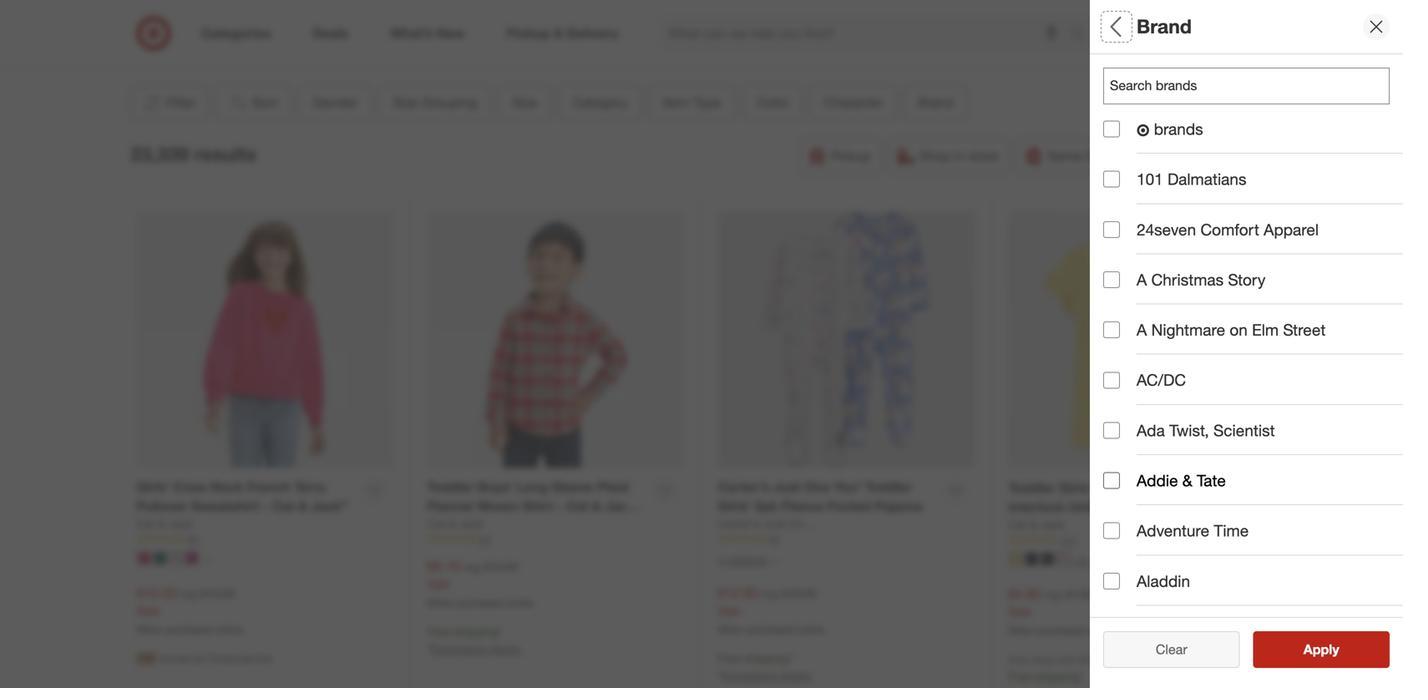 Task type: locate. For each thing, give the bounding box(es) containing it.
1 horizontal spatial grouping
[[1139, 130, 1209, 149]]

0 horizontal spatial deals
[[442, 32, 471, 46]]

one up fleece
[[804, 479, 830, 495]]

- inside girls' crew neck french terry pullover sweatshirt - cat & jack™
[[263, 498, 269, 514]]

0 vertical spatial exclusions
[[431, 642, 487, 656]]

toddler girls' short sleeve interlock uniform polo shirt - cat & jack™ link
[[1009, 479, 1227, 534]]

1 vertical spatial brand
[[918, 94, 954, 111]]

shirt
[[523, 498, 553, 514], [1155, 499, 1186, 515]]

purchased down $18.00
[[747, 624, 794, 636]]

size grouping down top
[[393, 94, 477, 111]]

1 horizontal spatial christmas
[[1151, 270, 1224, 289]]

sale inside $12.60 reg $18.00 sale when purchased online
[[718, 604, 741, 618]]

character button
[[810, 84, 897, 121], [1103, 405, 1403, 464]]

1 horizontal spatial free
[[718, 651, 741, 666]]

cat & jack down interlock
[[1009, 518, 1065, 532]]

1 horizontal spatial brand button
[[1103, 464, 1403, 522]]

purchased for $10.50
[[165, 624, 213, 636]]

color button down elm
[[1103, 347, 1403, 405]]

0 horizontal spatial size grouping
[[393, 94, 477, 111]]

item type
[[663, 94, 722, 111], [1103, 305, 1177, 325]]

0 vertical spatial item
[[663, 94, 689, 111]]

addie & tate
[[1137, 471, 1226, 490]]

online inside $10.50 reg $15.00 sale when purchased online
[[216, 624, 243, 636]]

apply. down $9.10 reg $13.00 sale when purchased online on the left bottom of the page
[[490, 642, 522, 656]]

seasonal shipping icon image
[[137, 649, 157, 669]]

exclusions for $9.10
[[431, 642, 487, 656]]

jack™ down interlock
[[1021, 518, 1059, 534]]

grouping up 101 dalmatians
[[1139, 130, 1209, 149]]

0 horizontal spatial grouping
[[422, 94, 477, 111]]

0 horizontal spatial shirt
[[523, 498, 553, 514]]

a for a christmas story
[[1137, 270, 1147, 289]]

deals right top
[[442, 32, 471, 46]]

1 horizontal spatial item
[[1103, 305, 1137, 325]]

1 clear from the left
[[1147, 641, 1179, 658]]

christmas
[[1151, 270, 1224, 289], [207, 652, 253, 665]]

price
[[1103, 539, 1143, 558]]

- down french
[[263, 498, 269, 514]]

purchased inside $9.10 reg $13.00 sale when purchased online
[[456, 597, 504, 609]]

2 horizontal spatial cat & jack
[[1009, 518, 1065, 532]]

Adventure Time checkbox
[[1103, 523, 1120, 539]]

1 horizontal spatial jack™
[[605, 498, 642, 514]]

purchased up by
[[165, 624, 213, 636]]

when up seasonal shipping icon
[[137, 624, 163, 636]]

0 vertical spatial gender
[[1103, 72, 1159, 91]]

0 horizontal spatial type
[[693, 94, 722, 111]]

0 vertical spatial character button
[[810, 84, 897, 121]]

sale down '$10.50'
[[137, 604, 159, 618]]

1 vertical spatial brand button
[[1103, 464, 1403, 522]]

0 vertical spatial size grouping
[[393, 94, 477, 111]]

shipping down $9.10 reg $13.00 sale when purchased online on the left bottom of the page
[[454, 624, 498, 639]]

cat & jack for uniform
[[1009, 518, 1065, 532]]

gender up ¬
[[1103, 72, 1159, 91]]

1 horizontal spatial color button
[[1103, 347, 1403, 405]]

when for $10.50
[[137, 624, 163, 636]]

when inside $4.90 reg $7.00 sale when purchased online
[[1009, 624, 1035, 637]]

when for $12.60
[[718, 624, 744, 636]]

- inside 'toddler girls' short sleeve interlock uniform polo shirt - cat & jack™'
[[1189, 499, 1195, 515]]

category down "target" at the top
[[573, 94, 628, 111]]

2 vertical spatial free
[[1009, 670, 1032, 684]]

gender right sort
[[313, 94, 358, 111]]

a
[[1137, 270, 1147, 289], [1137, 320, 1147, 340]]

online up the orders
[[1088, 624, 1115, 637]]

1 horizontal spatial cat & jack link
[[427, 516, 484, 533]]

0 horizontal spatial free
[[427, 624, 450, 639]]

purchased inside $12.60 reg $18.00 sale when purchased online
[[747, 624, 794, 636]]

twist,
[[1169, 421, 1209, 440]]

when inside $12.60 reg $18.00 sale when purchased online
[[718, 624, 744, 636]]

& inside brand dialog
[[1182, 471, 1192, 490]]

0 vertical spatial apply.
[[490, 642, 522, 656]]

carter's inside carter's just one you®️ toddler girls' 2pk fleece footed pajama
[[718, 479, 770, 495]]

1 vertical spatial item type button
[[1103, 288, 1403, 347]]

shirt for polo
[[1155, 499, 1186, 515]]

shipping down with
[[1035, 670, 1080, 684]]

grouping inside all filters dialog
[[1139, 130, 1209, 149]]

crew
[[173, 479, 207, 495]]

when
[[427, 597, 453, 609], [137, 624, 163, 636], [718, 624, 744, 636], [1009, 624, 1035, 637]]

purchased up with
[[1037, 624, 1085, 637]]

1 vertical spatial character button
[[1103, 405, 1403, 464]]

0 horizontal spatial exclusions
[[431, 642, 487, 656]]

character up pickup
[[824, 94, 883, 111]]

exclusions down $9.10 reg $13.00 sale when purchased online on the left bottom of the page
[[431, 642, 487, 656]]

jack™
[[311, 498, 348, 514], [605, 498, 642, 514], [1021, 518, 1059, 534]]

results down sort button
[[194, 142, 256, 166]]

clear left all
[[1147, 641, 1179, 658]]

category button
[[559, 84, 642, 121], [1103, 230, 1403, 288]]

size grouping inside all filters dialog
[[1103, 130, 1209, 149]]

sleeve inside toddler boys' long sleeve plaid flannel woven shirt - cat & jack™ red
[[552, 479, 593, 495]]

AC/DC checkbox
[[1103, 372, 1120, 389]]

cat & jack down flannel
[[427, 517, 484, 531]]

purchased inside $4.90 reg $7.00 sale when purchased online
[[1037, 624, 1085, 637]]

sale down "$12.60"
[[718, 604, 741, 618]]

just inside carter's just one you link
[[763, 517, 785, 531]]

2 horizontal spatial -
[[1189, 499, 1195, 515]]

free shipping * * exclusions apply.
[[427, 624, 522, 656], [718, 651, 812, 683]]

character button inside all filters dialog
[[1103, 405, 1403, 464]]

christmas right by
[[207, 652, 253, 665]]

0 vertical spatial deals
[[442, 32, 471, 46]]

sale inside $9.10 reg $13.00 sale when purchased online
[[427, 577, 450, 591]]

when up only
[[1009, 624, 1035, 637]]

0 vertical spatial free
[[427, 624, 450, 639]]

shirt up adventure
[[1155, 499, 1186, 515]]

1 horizontal spatial size button
[[1103, 171, 1403, 230]]

toddler up flannel
[[427, 479, 474, 495]]

2 a from the top
[[1137, 320, 1147, 340]]

jack for flannel
[[459, 517, 484, 531]]

2 horizontal spatial jack™
[[1021, 518, 1059, 534]]

1 a from the top
[[1137, 270, 1147, 289]]

& inside girls' crew neck french terry pullover sweatshirt - cat & jack™
[[298, 498, 307, 514]]

free shipping * * exclusions apply. down $9.10 reg $13.00 sale when purchased online on the left bottom of the page
[[427, 624, 522, 656]]

size grouping button
[[379, 84, 492, 121], [1103, 113, 1403, 171]]

1 vertical spatial exclusions apply. button
[[722, 668, 812, 684]]

results right see
[[1314, 641, 1357, 658]]

exclusions apply. button down $9.10 reg $13.00 sale when purchased online on the left bottom of the page
[[431, 641, 522, 658]]

color down a nightmare on elm street checkbox on the right of page
[[1103, 364, 1144, 383]]

delivery
[[1112, 148, 1161, 164]]

$4.90
[[1009, 586, 1041, 602]]

size grouping
[[393, 94, 477, 111], [1103, 130, 1209, 149]]

online up arrives by christmas eve
[[216, 624, 243, 636]]

gender
[[1103, 72, 1159, 91], [313, 94, 358, 111]]

apparel
[[1264, 220, 1319, 239]]

1 carter's from the top
[[718, 479, 770, 495]]

None checkbox
[[1103, 121, 1120, 137]]

sleeve
[[552, 479, 593, 495], [1135, 480, 1176, 496]]

jack up '87'
[[169, 517, 193, 531]]

online for $9.10
[[506, 597, 533, 609]]

sale inside $10.50 reg $15.00 sale when purchased online
[[137, 604, 159, 618]]

2 horizontal spatial free
[[1009, 670, 1032, 684]]

1 horizontal spatial character button
[[1103, 405, 1403, 464]]

cat down french
[[272, 498, 295, 514]]

a nightmare on elm street
[[1137, 320, 1326, 340]]

toddler inside toddler boys' long sleeve plaid flannel woven shirt - cat & jack™ red
[[427, 479, 474, 495]]

jack™ inside toddler boys' long sleeve plaid flannel woven shirt - cat & jack™ red
[[605, 498, 642, 514]]

cat & jack for flannel
[[427, 517, 484, 531]]

clear right the orders
[[1156, 641, 1187, 658]]

item
[[663, 94, 689, 111], [1103, 305, 1137, 325]]

1 vertical spatial carter's
[[718, 517, 760, 531]]

sleeve inside 'toddler girls' short sleeve interlock uniform polo shirt - cat & jack™'
[[1135, 480, 1176, 496]]

free down $12.60 reg $18.00 sale when purchased online
[[718, 651, 741, 666]]

toddler up interlock
[[1009, 480, 1055, 496]]

reg left $15.00
[[180, 586, 197, 601]]

0 vertical spatial category
[[573, 94, 628, 111]]

carter's for carter's just one you®️ toddler girls' 2pk fleece footed pajama
[[718, 479, 770, 495]]

apply. down $12.60 reg $18.00 sale when purchased online
[[781, 668, 812, 683]]

$13.00
[[483, 559, 518, 574]]

free shipping * * exclusions apply. down $12.60 reg $18.00 sale when purchased online
[[718, 651, 812, 683]]

A Christmas Story checkbox
[[1103, 271, 1120, 288]]

brand button
[[904, 84, 968, 121], [1103, 464, 1403, 522]]

1 horizontal spatial jack
[[459, 517, 484, 531]]

sale down $9.10
[[427, 577, 450, 591]]

gender button
[[1103, 54, 1403, 113], [299, 84, 372, 121]]

online down $18.00
[[797, 624, 824, 636]]

1 horizontal spatial gender
[[1103, 72, 1159, 91]]

1 horizontal spatial character
[[1103, 422, 1179, 442]]

shirt inside toddler boys' long sleeve plaid flannel woven shirt - cat & jack™ red
[[523, 498, 553, 514]]

same
[[1047, 148, 1082, 164]]

just inside carter's just one you®️ toddler girls' 2pk fleece footed pajama
[[773, 479, 801, 495]]

type inside all filters dialog
[[1141, 305, 1177, 325]]

when for $9.10
[[427, 597, 453, 609]]

color down redcard™
[[757, 94, 789, 111]]

cat & jack link down pullover
[[137, 516, 193, 533]]

brand button up shop
[[904, 84, 968, 121]]

2 carter's from the top
[[718, 517, 760, 531]]

one inside carter's just one you®️ toddler girls' 2pk fleece footed pajama
[[804, 479, 830, 495]]

pickup
[[830, 148, 871, 164]]

cat inside girls' crew neck french terry pullover sweatshirt - cat & jack™
[[272, 498, 295, 514]]

girls' crew neck french terry pullover sweatshirt - cat & jack™ link
[[137, 478, 355, 516]]

when inside $9.10 reg $13.00 sale when purchased online
[[427, 597, 453, 609]]

color button
[[742, 84, 803, 121], [1103, 347, 1403, 405]]

0 vertical spatial brand
[[1137, 15, 1192, 38]]

$12.60
[[718, 585, 758, 601]]

exclusions down $12.60 reg $18.00 sale when purchased online
[[722, 668, 778, 683]]

results inside see results 'button'
[[1314, 641, 1357, 658]]

by
[[194, 652, 205, 665]]

- up adventure time
[[1189, 499, 1195, 515]]

cat & jack down pullover
[[137, 517, 193, 531]]

- inside toddler boys' long sleeve plaid flannel woven shirt - cat & jack™ red
[[557, 498, 562, 514]]

online inside $12.60 reg $18.00 sale when purchased online
[[797, 624, 824, 636]]

2 horizontal spatial jack
[[1041, 518, 1065, 532]]

reg left $7.00
[[1044, 587, 1061, 602]]

just up fleece
[[773, 479, 801, 495]]

purchased down $13.00
[[456, 597, 504, 609]]

cat & jack link down flannel
[[427, 516, 484, 533]]

scientist
[[1214, 421, 1275, 440]]

deals inside button
[[1103, 598, 1146, 617]]

exclusions apply. button down $12.60 reg $18.00 sale when purchased online
[[722, 668, 812, 684]]

all filters
[[1103, 15, 1184, 38]]

just up the 97
[[763, 517, 785, 531]]

carter's just one you
[[718, 517, 833, 531]]

24seven
[[1137, 220, 1196, 239]]

1 horizontal spatial toddler
[[865, 479, 912, 495]]

on
[[1230, 320, 1248, 340]]

0 vertical spatial a
[[1137, 270, 1147, 289]]

1 vertical spatial free
[[718, 651, 741, 666]]

0 horizontal spatial item
[[663, 94, 689, 111]]

cat & jack link down interlock
[[1009, 517, 1065, 533]]

clear inside button
[[1147, 641, 1179, 658]]

online down $13.00
[[506, 597, 533, 609]]

jack™ inside 'toddler girls' short sleeve interlock uniform polo shirt - cat & jack™'
[[1021, 518, 1059, 534]]

item type button
[[649, 84, 736, 121], [1103, 288, 1403, 347]]

toddler up pajama
[[865, 479, 912, 495]]

0 horizontal spatial jack™
[[311, 498, 348, 514]]

1 horizontal spatial item type
[[1103, 305, 1177, 325]]

cat & jack
[[137, 517, 193, 531], [427, 517, 484, 531], [1009, 518, 1065, 532]]

one inside carter's just one you link
[[788, 517, 810, 531]]

deals down aladdin "option"
[[1103, 598, 1146, 617]]

shop in store
[[919, 148, 999, 164]]

What can we help you find? suggestions appear below search field
[[659, 15, 1075, 52]]

2 clear from the left
[[1156, 641, 1187, 658]]

toddler for toddler boys' long sleeve plaid flannel woven shirt - cat & jack™ red
[[427, 479, 474, 495]]

gender inside all filters dialog
[[1103, 72, 1159, 91]]

1 vertical spatial category button
[[1103, 230, 1403, 288]]

character
[[824, 94, 883, 111], [1103, 422, 1179, 442]]

shirt inside 'toddler girls' short sleeve interlock uniform polo shirt - cat & jack™'
[[1155, 499, 1186, 515]]

cat & jack for pullover
[[137, 517, 193, 531]]

purchased inside $10.50 reg $15.00 sale when purchased online
[[165, 624, 213, 636]]

when inside $10.50 reg $15.00 sale when purchased online
[[137, 624, 163, 636]]

results for 23,339 results
[[194, 142, 256, 166]]

plaid
[[597, 479, 629, 495]]

online inside $9.10 reg $13.00 sale when purchased online
[[506, 597, 533, 609]]

1 horizontal spatial exclusions
[[722, 668, 778, 683]]

1 vertical spatial just
[[763, 517, 785, 531]]

reg inside $4.90 reg $7.00 sale when purchased online
[[1044, 587, 1061, 602]]

24seven Comfort Apparel checkbox
[[1103, 221, 1120, 238]]

0 horizontal spatial item type button
[[649, 84, 736, 121]]

one down fleece
[[788, 517, 810, 531]]

¬ brands
[[1137, 119, 1203, 140]]

reg for $4.90
[[1044, 587, 1061, 602]]

0 horizontal spatial jack
[[169, 517, 193, 531]]

none text field inside brand dialog
[[1103, 68, 1390, 104]]

christmas up nightmare
[[1151, 270, 1224, 289]]

carter's up 2pk
[[718, 479, 770, 495]]

0 vertical spatial shipping
[[454, 624, 498, 639]]

shirt for woven
[[523, 498, 553, 514]]

0 horizontal spatial cat & jack link
[[137, 516, 193, 533]]

23,339 results
[[130, 142, 256, 166]]

reg left $18.00
[[761, 586, 778, 601]]

free shipping * * exclusions apply. for $9.10
[[427, 624, 522, 656]]

- up 24 link
[[557, 498, 562, 514]]

color button down redcard™
[[742, 84, 803, 121]]

0 horizontal spatial gender
[[313, 94, 358, 111]]

deals button
[[1103, 580, 1403, 639]]

reg inside $9.10 reg $13.00 sale when purchased online
[[463, 559, 480, 574]]

0 horizontal spatial brand button
[[904, 84, 968, 121]]

reg right $9.10
[[463, 559, 480, 574]]

0 vertical spatial christmas
[[1151, 270, 1224, 289]]

sale down $4.90
[[1009, 604, 1031, 619]]

0 vertical spatial exclusions apply. button
[[431, 641, 522, 658]]

grouping down top deals
[[422, 94, 477, 111]]

1 vertical spatial character
[[1103, 422, 1179, 442]]

1 horizontal spatial category
[[1103, 247, 1173, 266]]

$10.50
[[137, 585, 177, 601]]

jack™ down 'plaid' on the left
[[605, 498, 642, 514]]

0 vertical spatial character
[[824, 94, 883, 111]]

2 horizontal spatial cat & jack link
[[1009, 517, 1065, 533]]

shipping for $12.60
[[744, 651, 789, 666]]

shipping down $12.60 reg $18.00 sale when purchased online
[[744, 651, 789, 666]]

cat inside 'toddler girls' short sleeve interlock uniform polo shirt - cat & jack™'
[[1199, 499, 1221, 515]]

jack up the "24"
[[459, 517, 484, 531]]

girls' inside carter's just one you®️ toddler girls' 2pk fleece footed pajama
[[718, 498, 751, 514]]

girls' left 2pk
[[718, 498, 751, 514]]

0 horizontal spatial -
[[263, 498, 269, 514]]

1 horizontal spatial girls'
[[718, 498, 751, 514]]

sleeve up polo
[[1135, 480, 1176, 496]]

toddler girls' short sleeve interlock uniform polo shirt - cat & jack™ image
[[1009, 211, 1267, 469], [1009, 211, 1267, 469]]

jack
[[169, 517, 193, 531], [459, 517, 484, 531], [1041, 518, 1065, 532]]

1 vertical spatial a
[[1137, 320, 1147, 340]]

0 horizontal spatial results
[[194, 142, 256, 166]]

free
[[427, 624, 450, 639], [718, 651, 741, 666], [1009, 670, 1032, 684]]

when down $9.10
[[427, 597, 453, 609]]

girls' crew neck french terry pullover sweatshirt - cat & jack™ image
[[137, 211, 394, 468], [137, 211, 394, 468]]

grouping
[[422, 94, 477, 111], [1139, 130, 1209, 149]]

girls' crew neck french terry pullover sweatshirt - cat & jack™
[[137, 479, 348, 514]]

free down $9.10 reg $13.00 sale when purchased online on the left bottom of the page
[[427, 624, 450, 639]]

0 horizontal spatial free shipping * * exclusions apply.
[[427, 624, 522, 656]]

1 vertical spatial christmas
[[207, 652, 253, 665]]

1 horizontal spatial sleeve
[[1135, 480, 1176, 496]]

0 horizontal spatial exclusions apply. button
[[431, 641, 522, 658]]

color button inside all filters dialog
[[1103, 347, 1403, 405]]

a right a nightmare on elm street checkbox on the right of page
[[1137, 320, 1147, 340]]

time
[[1214, 521, 1249, 540]]

when down "$12.60"
[[718, 624, 744, 636]]

jack for pullover
[[169, 517, 193, 531]]

apply
[[1304, 641, 1339, 658]]

shipping
[[1209, 148, 1262, 164]]

brand inside brand dialog
[[1137, 15, 1192, 38]]

toddler for toddler girls' short sleeve interlock uniform polo shirt - cat & jack™
[[1009, 480, 1055, 496]]

character button up the tate
[[1103, 405, 1403, 464]]

1 vertical spatial grouping
[[1139, 130, 1209, 149]]

1 vertical spatial one
[[788, 517, 810, 531]]

online
[[506, 597, 533, 609], [216, 624, 243, 636], [797, 624, 824, 636], [1088, 624, 1115, 637]]

girls' up uniform on the bottom of page
[[1059, 480, 1092, 496]]

category up a christmas story checkbox
[[1103, 247, 1173, 266]]

store
[[969, 148, 999, 164]]

carter's down 2pk
[[718, 517, 760, 531]]

1 horizontal spatial exclusions apply. button
[[722, 668, 812, 684]]

size grouping up 101
[[1103, 130, 1209, 149]]

jack™ down terry
[[311, 498, 348, 514]]

0 horizontal spatial size grouping button
[[379, 84, 492, 121]]

carter's just one you®️ toddler girls' 2pk fleece footed pajama link
[[718, 478, 936, 516]]

elm
[[1252, 320, 1279, 340]]

brand
[[1137, 15, 1192, 38], [918, 94, 954, 111], [1103, 481, 1149, 500]]

just
[[773, 479, 801, 495], [763, 517, 785, 531]]

1 vertical spatial color
[[1103, 364, 1144, 383]]

gender button right sort
[[299, 84, 372, 121]]

orders
[[1098, 654, 1127, 666]]

1 horizontal spatial results
[[1314, 641, 1357, 658]]

carter's just one you®️ toddler girls' 2pk fleece footed pajama image
[[718, 211, 975, 468], [718, 211, 975, 468]]

carter's just one you link
[[718, 516, 833, 533]]

1 horizontal spatial size grouping button
[[1103, 113, 1403, 171]]

gender button up 'shipping'
[[1103, 54, 1403, 113]]

0 horizontal spatial apply.
[[490, 642, 522, 656]]

1 horizontal spatial size grouping
[[1103, 130, 1209, 149]]

shirt down long
[[523, 498, 553, 514]]

0 horizontal spatial cat & jack
[[137, 517, 193, 531]]

reg inside $12.60 reg $18.00 sale when purchased online
[[761, 586, 778, 601]]

Aladdin checkbox
[[1103, 573, 1120, 590]]

24seven comfort apparel
[[1137, 220, 1319, 239]]

character button up pickup
[[810, 84, 897, 121]]

sale for $12.60
[[718, 604, 741, 618]]

reg
[[463, 559, 480, 574], [180, 586, 197, 601], [761, 586, 778, 601], [1044, 587, 1061, 602]]

online for $10.50
[[216, 624, 243, 636]]

toddler inside 'toddler girls' short sleeve interlock uniform polo shirt - cat & jack™'
[[1009, 480, 1055, 496]]

free down only
[[1009, 670, 1032, 684]]

sweatshirt
[[191, 498, 260, 514]]

2 vertical spatial brand
[[1103, 481, 1149, 500]]

shipping
[[454, 624, 498, 639], [744, 651, 789, 666], [1035, 670, 1080, 684]]

clear for clear all
[[1147, 641, 1179, 658]]

clear all button
[[1103, 631, 1240, 668]]

1 vertical spatial color button
[[1103, 347, 1403, 405]]

a right a christmas story checkbox
[[1137, 270, 1147, 289]]

jack™ for toddler girls' short sleeve interlock uniform polo shirt - cat & jack™
[[1021, 518, 1059, 534]]

cat & jack link for uniform
[[1009, 517, 1065, 533]]

1 vertical spatial type
[[1141, 305, 1177, 325]]

sleeve left 'plaid' on the left
[[552, 479, 593, 495]]

1 vertical spatial shipping
[[744, 651, 789, 666]]

type
[[693, 94, 722, 111], [1141, 305, 1177, 325]]

cat up 24 link
[[566, 498, 588, 514]]

one for you®️
[[804, 479, 830, 495]]

clear
[[1147, 641, 1179, 658], [1156, 641, 1187, 658]]

jack up 141
[[1041, 518, 1065, 532]]

girls' up pullover
[[137, 479, 170, 495]]

filter button
[[130, 84, 208, 121]]

carter's for carter's just one you
[[718, 517, 760, 531]]

search
[[1063, 27, 1103, 43]]

2 vertical spatial shipping
[[1035, 670, 1080, 684]]

purchased for $12.60
[[747, 624, 794, 636]]

cat down the tate
[[1199, 499, 1221, 515]]

clear inside "button"
[[1156, 641, 1187, 658]]

sale inside $4.90 reg $7.00 sale when purchased online
[[1009, 604, 1031, 619]]

None text field
[[1103, 68, 1390, 104]]

online inside $4.90 reg $7.00 sale when purchased online
[[1088, 624, 1115, 637]]

reg inside $10.50 reg $15.00 sale when purchased online
[[180, 586, 197, 601]]

free for $12.60
[[718, 651, 741, 666]]

results for see results
[[1314, 641, 1357, 658]]

character up addie
[[1103, 422, 1179, 442]]

0 horizontal spatial girls'
[[137, 479, 170, 495]]

cat down interlock
[[1009, 518, 1027, 532]]

0 horizontal spatial shipping
[[454, 624, 498, 639]]

1 horizontal spatial shipping
[[744, 651, 789, 666]]

$12.60 reg $18.00 sale when purchased online
[[718, 585, 824, 636]]

toddler boys' long sleeve plaid flannel woven shirt - cat & jack™ red image
[[427, 211, 684, 468], [427, 211, 684, 468]]



Task type: vqa. For each thing, say whether or not it's contained in the screenshot.
Target Brands's the Target
no



Task type: describe. For each thing, give the bounding box(es) containing it.
redcard™
[[760, 32, 813, 46]]

exclusions apply. button for $12.60
[[722, 668, 812, 684]]

87
[[188, 533, 199, 546]]

christmas inside brand dialog
[[1151, 270, 1224, 289]]

0 vertical spatial brand button
[[904, 84, 968, 121]]

reg for $9.10
[[463, 559, 480, 574]]

sleeve for long
[[552, 479, 593, 495]]

a christmas story
[[1137, 270, 1266, 289]]

short
[[1096, 480, 1131, 496]]

dalmatians
[[1168, 170, 1246, 189]]

all filters dialog
[[1090, 0, 1403, 688]]

search button
[[1063, 15, 1103, 55]]

redcard™ link
[[702, 0, 872, 48]]

only
[[1009, 654, 1029, 666]]

terry
[[294, 479, 326, 495]]

$35
[[1080, 654, 1096, 666]]

$10.50 reg $15.00 sale when purchased online
[[137, 585, 243, 636]]

sort button
[[215, 84, 292, 121]]

brands
[[1154, 119, 1203, 139]]

0 vertical spatial item type button
[[649, 84, 736, 121]]

online for $12.60
[[797, 624, 824, 636]]

uniform
[[1069, 499, 1119, 515]]

day
[[1086, 148, 1109, 164]]

adventure
[[1137, 521, 1209, 540]]

free shipping *
[[1009, 670, 1084, 684]]

toddler inside carter's just one you®️ toddler girls' 2pk fleece footed pajama
[[865, 479, 912, 495]]

color inside all filters dialog
[[1103, 364, 1144, 383]]

shipping button
[[1178, 138, 1273, 175]]

Addie & Tate checkbox
[[1103, 472, 1120, 489]]

101
[[1137, 170, 1163, 189]]

sale for $9.10
[[427, 577, 450, 591]]

cat down flannel
[[427, 517, 445, 531]]

in
[[955, 148, 965, 164]]

0 horizontal spatial category button
[[559, 84, 642, 121]]

apply. for $12.60
[[781, 668, 812, 683]]

item type inside all filters dialog
[[1103, 305, 1177, 325]]

same day delivery
[[1047, 148, 1161, 164]]

target
[[580, 32, 612, 46]]

24 link
[[427, 533, 684, 547]]

toddler boys' long sleeve plaid flannel woven shirt - cat & jack™ red link
[[427, 478, 645, 533]]

toddler boys' long sleeve plaid flannel woven shirt - cat & jack™ red
[[427, 479, 642, 533]]

pajama
[[875, 498, 922, 514]]

sort
[[252, 94, 278, 111]]

pullover
[[137, 498, 187, 514]]

just for you®️
[[773, 479, 801, 495]]

reg for $12.60
[[761, 586, 778, 601]]

clear button
[[1103, 631, 1240, 668]]

exclusions for $12.60
[[722, 668, 778, 683]]

141 link
[[1009, 533, 1267, 548]]

character inside all filters dialog
[[1103, 422, 1179, 442]]

interlock
[[1009, 499, 1065, 515]]

jack for uniform
[[1041, 518, 1065, 532]]

exclusions apply. button for $9.10
[[431, 641, 522, 658]]

cat down pullover
[[137, 517, 155, 531]]

price button
[[1103, 522, 1403, 580]]

polo
[[1123, 499, 1151, 515]]

sleeve for short
[[1135, 480, 1176, 496]]

jack™ for toddler boys' long sleeve plaid flannel woven shirt - cat & jack™ red
[[605, 498, 642, 514]]

0 vertical spatial grouping
[[422, 94, 477, 111]]

category inside all filters dialog
[[1103, 247, 1173, 266]]

top deals link
[[360, 0, 531, 48]]

cat & jack link for pullover
[[137, 516, 193, 533]]

one for you
[[788, 517, 810, 531]]

footed
[[827, 498, 871, 514]]

101 Dalmatians checkbox
[[1103, 171, 1120, 188]]

target circle™ link
[[531, 0, 702, 64]]

0 horizontal spatial size button
[[498, 84, 552, 121]]

when for $4.90
[[1009, 624, 1035, 637]]

1 horizontal spatial gender button
[[1103, 54, 1403, 113]]

jack™ inside girls' crew neck french terry pullover sweatshirt - cat & jack™
[[311, 498, 348, 514]]

0 vertical spatial color button
[[742, 84, 803, 121]]

a for a nightmare on elm street
[[1137, 320, 1147, 340]]

arrives by christmas eve
[[160, 652, 272, 665]]

sale for $10.50
[[137, 604, 159, 618]]

pickup button
[[800, 138, 882, 175]]

ships
[[1032, 654, 1055, 666]]

purchased for $9.10
[[456, 597, 504, 609]]

1 vertical spatial gender
[[313, 94, 358, 111]]

97
[[770, 533, 781, 546]]

$4.90 reg $7.00 sale when purchased online
[[1009, 586, 1115, 637]]

item inside all filters dialog
[[1103, 305, 1137, 325]]

free for $9.10
[[427, 624, 450, 639]]

purchased for $4.90
[[1037, 624, 1085, 637]]

0 horizontal spatial character button
[[810, 84, 897, 121]]

101 dalmatians
[[1137, 170, 1246, 189]]

tate
[[1197, 471, 1226, 490]]

toddler girls' short sleeve interlock uniform polo shirt - cat & jack™
[[1009, 480, 1221, 534]]

0 horizontal spatial gender button
[[299, 84, 372, 121]]

$9.10
[[427, 558, 460, 574]]

online for $4.90
[[1088, 624, 1115, 637]]

clear for clear
[[1156, 641, 1187, 658]]

shipping for $9.10
[[454, 624, 498, 639]]

street
[[1283, 320, 1326, 340]]

0 vertical spatial item type
[[663, 94, 722, 111]]

A Nightmare on Elm Street checkbox
[[1103, 322, 1120, 338]]

adventure time
[[1137, 521, 1249, 540]]

1 horizontal spatial category button
[[1103, 230, 1403, 288]]

carter's just one you®️ toddler girls' 2pk fleece footed pajama
[[718, 479, 922, 514]]

only ships with $35 orders
[[1009, 654, 1127, 666]]

1 horizontal spatial item type button
[[1103, 288, 1403, 347]]

0 horizontal spatial christmas
[[207, 652, 253, 665]]

¬
[[1137, 121, 1150, 140]]

reg for $10.50
[[180, 586, 197, 601]]

$7.00
[[1065, 587, 1093, 602]]

0 vertical spatial color
[[757, 94, 789, 111]]

97 link
[[718, 533, 975, 547]]

sale for $4.90
[[1009, 604, 1031, 619]]

see results
[[1286, 641, 1357, 658]]

aladdin
[[1137, 572, 1190, 591]]

cat & jack link for flannel
[[427, 516, 484, 533]]

circle™
[[616, 32, 652, 46]]

Ada Twist, Scientist checkbox
[[1103, 422, 1120, 439]]

apply. for $9.10
[[490, 642, 522, 656]]

story
[[1228, 270, 1266, 289]]

girls' inside girls' crew neck french terry pullover sweatshirt - cat & jack™
[[137, 479, 170, 495]]

& inside toddler boys' long sleeve plaid flannel woven shirt - cat & jack™ red
[[592, 498, 601, 514]]

cat inside toddler boys' long sleeve plaid flannel woven shirt - cat & jack™ red
[[566, 498, 588, 514]]

- for toddler girls' short sleeve interlock uniform polo shirt - cat & jack™
[[1189, 499, 1195, 515]]

see results button
[[1253, 631, 1390, 668]]

free shipping * * exclusions apply. for $12.60
[[718, 651, 812, 683]]

just for you
[[763, 517, 785, 531]]

- for toddler boys' long sleeve plaid flannel woven shirt - cat & jack™ red
[[557, 498, 562, 514]]

brand dialog
[[1090, 0, 1403, 688]]

woven
[[477, 498, 519, 514]]

with
[[1058, 654, 1077, 666]]

arrives
[[160, 652, 191, 665]]

2 horizontal spatial shipping
[[1035, 670, 1080, 684]]

same day delivery button
[[1017, 138, 1171, 175]]

filters
[[1132, 15, 1184, 38]]

long
[[516, 479, 548, 495]]

top deals
[[420, 32, 471, 46]]

23,339
[[130, 142, 189, 166]]

top
[[420, 32, 439, 46]]

clear all
[[1147, 641, 1196, 658]]

$18.00
[[781, 586, 816, 601]]

& inside 'toddler girls' short sleeve interlock uniform polo shirt - cat & jack™'
[[1009, 518, 1018, 534]]

girls' inside 'toddler girls' short sleeve interlock uniform polo shirt - cat & jack™'
[[1059, 480, 1092, 496]]

0 horizontal spatial category
[[573, 94, 628, 111]]

brand inside all filters dialog
[[1103, 481, 1149, 500]]

141
[[1060, 534, 1077, 547]]

red
[[427, 517, 453, 533]]

you
[[813, 517, 833, 531]]

addie
[[1137, 471, 1178, 490]]

1 vertical spatial size button
[[1103, 171, 1403, 230]]

all
[[1103, 15, 1126, 38]]

see
[[1286, 641, 1310, 658]]

flannel
[[427, 498, 473, 514]]



